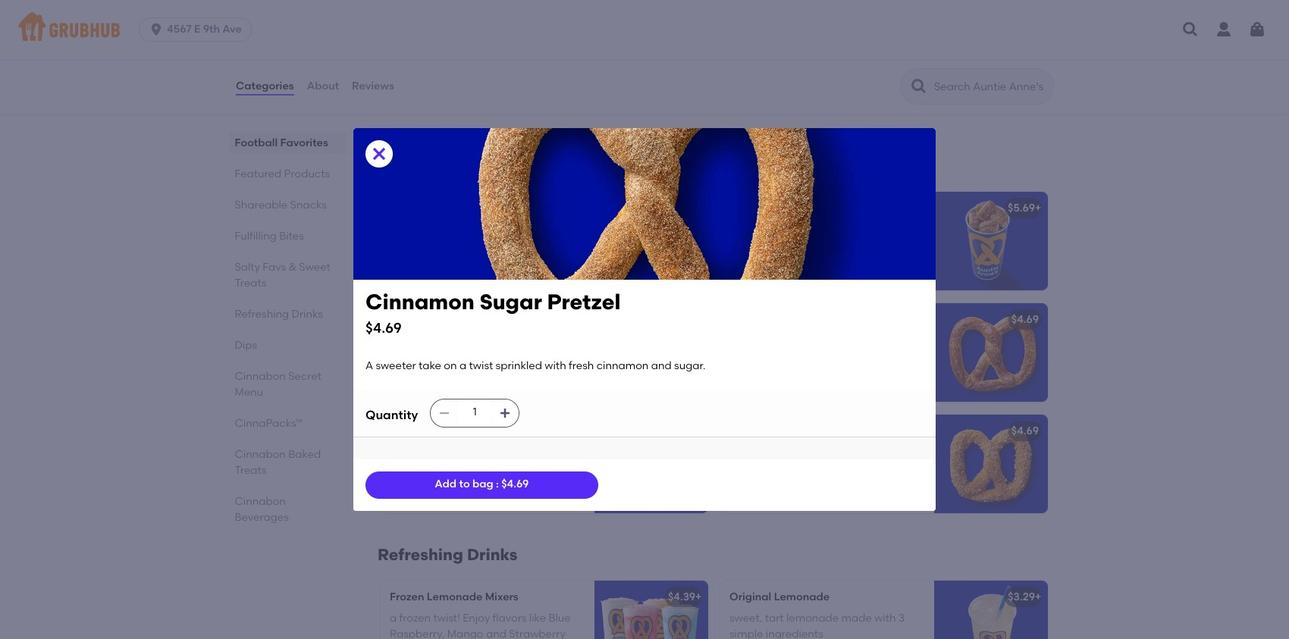 Task type: describe. For each thing, give the bounding box(es) containing it.
a right twist:
[[838, 446, 845, 459]]

twist inside our twist on pizza! topped with pepperoni slices and a three-cheese blend.
[[412, 42, 436, 55]]

cinnamon for cinnamon sugar pretzel
[[390, 425, 444, 438]]

dips
[[235, 339, 258, 352]]

sweet, inside the anne's favorite twist: a sweet, yet salty pretzel baked with a toasted almond crunch.
[[847, 446, 880, 459]]

sweet
[[513, 161, 539, 172]]

simple
[[730, 628, 764, 640]]

pepperoni
[[390, 57, 443, 70]]

2 horizontal spatial sweet
[[730, 425, 762, 438]]

fulfilling
[[235, 230, 277, 243]]

original pretzel image
[[935, 303, 1049, 402]]

we
[[624, 161, 636, 172]]

football favorites
[[235, 137, 329, 149]]

lemonade for twist!
[[427, 591, 483, 604]]

$3.29
[[1008, 591, 1036, 604]]

frozen lemonade mixers
[[390, 591, 519, 604]]

cinnamon sugar pretzel nuggets
[[390, 202, 563, 215]]

sweet almond pretzel image
[[935, 415, 1049, 514]]

rainbow
[[535, 350, 577, 363]]

treats for salty favs & sweet treats whether you're feeling salty or sweet (or a little of both), we have what you crave!
[[532, 140, 582, 159]]

e
[[194, 23, 201, 36]]

& for salty favs & sweet treats whether you're feeling salty or sweet (or a little of both), we have what you crave!
[[463, 140, 476, 159]]

almond
[[764, 425, 805, 438]]

cinnabon for menu
[[235, 370, 286, 383]]

bites
[[280, 230, 304, 243]]

crumble
[[467, 350, 509, 363]]

take inside a sweeter take on a twist sprinkled with fresh cinnamon and sugar.
[[443, 446, 466, 459]]

confetti nuggets image
[[595, 303, 709, 402]]

reviews
[[352, 80, 394, 92]]

favorites
[[281, 137, 329, 149]]

enjoy
[[463, 612, 490, 625]]

products
[[285, 168, 331, 181]]

Search Auntie Anne's search field
[[933, 80, 1049, 94]]

a inside a frozen twist! enjoy flavors like blue raspberry, mango and strawberry
[[390, 612, 397, 625]]

reviews button
[[351, 59, 395, 114]]

:
[[496, 478, 499, 491]]

categories button
[[235, 59, 295, 114]]

salty for salty favs & sweet treats whether you're feeling salty or sweet (or a little of both), we have what you crave!
[[378, 140, 418, 159]]

mixers
[[485, 591, 519, 604]]

almond
[[730, 477, 770, 490]]

original for original lemonade
[[730, 591, 772, 604]]

0 horizontal spatial take
[[419, 360, 442, 373]]

9th
[[203, 23, 220, 36]]

cinnabon secret menu
[[235, 370, 322, 399]]

frozen
[[390, 591, 424, 604]]

0 vertical spatial refreshing drinks
[[235, 308, 324, 321]]

blue
[[549, 612, 571, 625]]

flavors
[[493, 612, 527, 625]]

baked inside original nuggets baked with a buttery cookie crumble and rainbow sprinkles!
[[480, 335, 513, 348]]

of
[[584, 161, 593, 172]]

cinnamon sugar pretzel nuggets image
[[595, 192, 709, 291]]

bite-size salty pretzel nuggets that are baked fresh for you.
[[730, 223, 906, 252]]

1 vertical spatial drinks
[[467, 545, 518, 564]]

salty for salty favs & sweet treats
[[235, 261, 261, 274]]

1 vertical spatial a sweeter take on a twist sprinkled with fresh cinnamon and sugar.
[[390, 446, 567, 475]]

for
[[813, 239, 827, 252]]

favs for salty favs & sweet treats whether you're feeling salty or sweet (or a little of both), we have what you crave!
[[422, 140, 459, 159]]

0 vertical spatial drinks
[[292, 308, 324, 321]]

original for original nuggets baked with a buttery cookie crumble and rainbow sprinkles!
[[390, 335, 431, 348]]

and inside original nuggets baked with a buttery cookie crumble and rainbow sprinkles!
[[512, 350, 532, 363]]

our twist on pizza! topped with pepperoni slices and a three-cheese blend. button
[[381, 10, 709, 109]]

pretzel up bite-size salty pretzel nuggets that are baked fresh for you.
[[774, 202, 810, 215]]

sugar. inside a sweeter take on a twist sprinkled with fresh cinnamon and sugar.
[[520, 462, 551, 475]]

sweet for salty favs & sweet treats whether you're feeling salty or sweet (or a little of both), we have what you crave!
[[480, 140, 529, 159]]

original pretzel nuggets
[[730, 202, 857, 215]]

tart
[[765, 612, 784, 625]]

twist inside a sweeter take on a twist sprinkled with fresh cinnamon and sugar.
[[494, 446, 518, 459]]

cinnamon and sugar make these little twists impossible to resist.
[[390, 223, 561, 252]]

frozen
[[400, 612, 431, 625]]

confetti
[[390, 313, 433, 326]]

1 vertical spatial twist
[[469, 360, 493, 373]]

twist!
[[434, 612, 460, 625]]

a inside salty favs & sweet treats whether you're feeling salty or sweet (or a little of both), we have what you crave!
[[555, 161, 561, 172]]

twist:
[[809, 446, 835, 459]]

0 horizontal spatial refreshing
[[235, 308, 290, 321]]

on inside a sweeter take on a twist sprinkled with fresh cinnamon and sugar.
[[468, 446, 481, 459]]

1 vertical spatial to
[[459, 478, 470, 491]]

sweet, tart lemonade made with 3 simple ingredients
[[730, 612, 905, 640]]

cinnamon sugar pretzel image
[[595, 415, 709, 514]]

about
[[307, 80, 339, 92]]

with right crumble
[[545, 360, 567, 373]]

bite-
[[730, 223, 754, 236]]

our
[[390, 42, 409, 55]]

cinnamon sugar pretzel
[[390, 425, 516, 438]]

+ for a frozen twist! enjoy flavors like blue raspberry, mango and strawberry
[[696, 591, 702, 604]]

make
[[502, 223, 531, 236]]

original lemonade image
[[935, 581, 1049, 640]]

with inside sweet, tart lemonade made with 3 simple ingredients
[[875, 612, 897, 625]]

cinnamon for cinnamon sugar pretzel nuggets
[[390, 202, 444, 215]]

cinnabon baked treats
[[235, 448, 321, 477]]

$4.69 inside cinnamon sugar pretzel $4.69
[[366, 320, 402, 337]]

1 horizontal spatial sugar.
[[675, 360, 706, 373]]

Input item quantity number field
[[458, 400, 492, 427]]

slices
[[446, 57, 474, 70]]

menu
[[235, 386, 264, 399]]

like
[[529, 612, 546, 625]]

0 horizontal spatial a
[[366, 360, 373, 373]]

snacks
[[291, 199, 327, 212]]

1 vertical spatial refreshing
[[378, 545, 463, 564]]

sprinkles!
[[390, 366, 437, 378]]

feeling
[[447, 161, 477, 172]]

search icon image
[[910, 77, 929, 96]]

have
[[639, 161, 660, 172]]

that
[[884, 223, 906, 236]]

1 vertical spatial fresh
[[569, 360, 594, 373]]

$5.69 for bite-size salty pretzel nuggets that are baked fresh for you.
[[1008, 202, 1036, 215]]

you're
[[418, 161, 445, 172]]

blend.
[[390, 72, 422, 85]]

resist.
[[517, 239, 546, 252]]

football
[[235, 137, 278, 149]]

about button
[[306, 59, 340, 114]]

made
[[842, 612, 872, 625]]

1 horizontal spatial cinnamon
[[597, 360, 649, 373]]

cinnabon beverages
[[235, 495, 289, 524]]

baked inside the anne's favorite twist: a sweet, yet salty pretzel baked with a toasted almond crunch.
[[794, 462, 827, 475]]

$4.69 for cinnamon sugar pretzel image
[[672, 425, 700, 438]]

shareable
[[235, 199, 288, 212]]

raspberry,
[[390, 628, 445, 640]]

sweet for salty favs & sweet treats
[[300, 261, 331, 274]]

baked
[[289, 448, 321, 461]]

$3.29 +
[[1008, 591, 1042, 604]]

strawberry
[[509, 628, 566, 640]]

cinnamon sugar pretzel $4.69
[[366, 289, 621, 337]]

featured products
[[235, 168, 331, 181]]

a up input item quantity number field
[[460, 360, 467, 373]]

treats for salty favs & sweet treats
[[235, 277, 267, 290]]

nuggets
[[840, 223, 882, 236]]

$4.69 for sweet almond pretzel image
[[1012, 425, 1039, 438]]

pepperoni pretzel image
[[595, 10, 709, 109]]

add to bag : $4.69
[[435, 478, 529, 491]]

salty favs & sweet treats whether you're feeling salty or sweet (or a little of both), we have what you crave!
[[378, 140, 732, 172]]

anne's favorite twist: a sweet, yet salty pretzel baked with a toasted almond crunch.
[[730, 446, 903, 490]]

+ for bite-size salty pretzel nuggets that are baked fresh for you.
[[1036, 202, 1042, 215]]

with inside the anne's favorite twist: a sweet, yet salty pretzel baked with a toasted almond crunch.
[[829, 462, 851, 475]]

a inside our twist on pizza! topped with pepperoni slices and a three-cheese blend.
[[499, 57, 506, 70]]

with inside our twist on pizza! topped with pepperoni slices and a three-cheese blend.
[[526, 42, 548, 55]]

+ for cinnamon and sugar make these little twists impossible to resist.
[[696, 202, 702, 215]]

sweeter inside a sweeter take on a twist sprinkled with fresh cinnamon and sugar.
[[400, 446, 441, 459]]

cheese
[[540, 57, 577, 70]]

sweet almond pretzel
[[730, 425, 843, 438]]

fresh for pretzel
[[414, 462, 439, 475]]

lemonade
[[787, 612, 839, 625]]



Task type: locate. For each thing, give the bounding box(es) containing it.
1 horizontal spatial refreshing drinks
[[378, 545, 518, 564]]

sprinkled down cinnamon sugar pretzel $4.69
[[496, 360, 542, 373]]

2 horizontal spatial salty
[[776, 223, 800, 236]]

baked
[[750, 239, 782, 252], [480, 335, 513, 348], [794, 462, 827, 475]]

original lemonade
[[730, 591, 830, 604]]

0 vertical spatial sugar.
[[675, 360, 706, 373]]

0 vertical spatial on
[[438, 42, 452, 55]]

sweet, inside sweet, tart lemonade made with 3 simple ingredients
[[730, 612, 763, 625]]

svg image left 4567
[[149, 22, 164, 37]]

0 horizontal spatial baked
[[480, 335, 513, 348]]

pretzel for cinnamon sugar pretzel $4.69
[[547, 289, 621, 315]]

0 horizontal spatial pretzel
[[757, 462, 791, 475]]

1 vertical spatial salty
[[235, 261, 261, 274]]

a inside original nuggets baked with a buttery cookie crumble and rainbow sprinkles!
[[539, 335, 546, 348]]

favs up you're
[[422, 140, 459, 159]]

1 vertical spatial sprinkled
[[520, 446, 567, 459]]

drinks down salty favs & sweet treats on the top left of page
[[292, 308, 324, 321]]

twist right the cookie
[[469, 360, 493, 373]]

fresh inside a sweeter take on a twist sprinkled with fresh cinnamon and sugar.
[[414, 462, 439, 475]]

1 horizontal spatial salty
[[378, 140, 418, 159]]

0 vertical spatial little
[[563, 161, 582, 172]]

1 horizontal spatial $5.69 +
[[1008, 202, 1042, 215]]

0 vertical spatial salty
[[479, 161, 499, 172]]

0 horizontal spatial salty
[[479, 161, 499, 172]]

1 vertical spatial pretzel
[[757, 462, 791, 475]]

1 horizontal spatial drinks
[[467, 545, 518, 564]]

with
[[526, 42, 548, 55], [515, 335, 537, 348], [545, 360, 567, 373], [390, 462, 412, 475], [829, 462, 851, 475], [875, 612, 897, 625]]

$5.69 + for cinnamon and sugar make these little twists impossible to resist.
[[669, 202, 702, 215]]

original nuggets baked with a buttery cookie crumble and rainbow sprinkles!
[[390, 335, 577, 378]]

$4.39 +
[[668, 591, 702, 604]]

fresh up "add"
[[414, 462, 439, 475]]

& up 'feeling'
[[463, 140, 476, 159]]

0 horizontal spatial svg image
[[149, 22, 164, 37]]

sugar for cinnamon sugar pretzel nuggets
[[447, 202, 478, 215]]

0 horizontal spatial sweet,
[[730, 612, 763, 625]]

shareable snacks
[[235, 199, 327, 212]]

sweeter down cinnamon sugar pretzel
[[400, 446, 441, 459]]

size
[[754, 223, 773, 236]]

sweet up or at the left top of the page
[[480, 140, 529, 159]]

sweet up anne's
[[730, 425, 762, 438]]

2 vertical spatial twist
[[494, 446, 518, 459]]

to down the make
[[504, 239, 514, 252]]

sugar
[[447, 202, 478, 215], [480, 289, 542, 315], [447, 425, 478, 438]]

salty favs & sweet treats
[[235, 261, 331, 290]]

1 vertical spatial little
[[390, 239, 412, 252]]

twist up :
[[494, 446, 518, 459]]

2 vertical spatial cinnabon
[[235, 495, 286, 508]]

with up the rainbow
[[515, 335, 537, 348]]

with down the quantity on the left bottom
[[390, 462, 412, 475]]

1 vertical spatial take
[[443, 446, 466, 459]]

baked down the size
[[750, 239, 782, 252]]

1 $5.69 + from the left
[[669, 202, 702, 215]]

original inside original nuggets baked with a buttery cookie crumble and rainbow sprinkles!
[[390, 335, 431, 348]]

cinnamon up add to bag : $4.69
[[442, 462, 494, 475]]

secret
[[289, 370, 322, 383]]

original for original pretzel nuggets
[[730, 202, 772, 215]]

salty inside the anne's favorite twist: a sweet, yet salty pretzel baked with a toasted almond crunch.
[[730, 462, 754, 475]]

4567 e 9th ave button
[[139, 17, 258, 42]]

pretzel for sweet almond pretzel
[[808, 425, 843, 438]]

1 vertical spatial cinnabon
[[235, 448, 286, 461]]

svg image inside 4567 e 9th ave button
[[149, 22, 164, 37]]

pretzel for cinnamon sugar pretzel
[[480, 425, 516, 438]]

& inside salty favs & sweet treats
[[289, 261, 297, 274]]

on down cinnamon sugar pretzel
[[468, 446, 481, 459]]

fresh
[[785, 239, 810, 252], [569, 360, 594, 373], [414, 462, 439, 475]]

salty inside bite-size salty pretzel nuggets that are baked fresh for you.
[[776, 223, 800, 236]]

lemonade up lemonade
[[774, 591, 830, 604]]

0 horizontal spatial sweet
[[300, 261, 331, 274]]

1 vertical spatial sweet
[[300, 261, 331, 274]]

and inside cinnamon and sugar make these little twists impossible to resist.
[[447, 223, 467, 236]]

2 vertical spatial salty
[[730, 462, 754, 475]]

0 vertical spatial baked
[[750, 239, 782, 252]]

salty inside salty favs & sweet treats whether you're feeling salty or sweet (or a little of both), we have what you crave!
[[479, 161, 499, 172]]

original pretzel nuggets image
[[935, 192, 1049, 291]]

fresh left confetti nuggets image
[[569, 360, 594, 373]]

2 $5.69 + from the left
[[1008, 202, 1042, 215]]

0 horizontal spatial to
[[459, 478, 470, 491]]

2 vertical spatial treats
[[235, 464, 267, 477]]

a down the quantity on the left bottom
[[390, 446, 398, 459]]

pizza!
[[454, 42, 483, 55]]

1 horizontal spatial &
[[463, 140, 476, 159]]

0 horizontal spatial sugar.
[[520, 462, 551, 475]]

1 horizontal spatial fresh
[[569, 360, 594, 373]]

topped
[[486, 42, 524, 55]]

and inside a sweeter take on a twist sprinkled with fresh cinnamon and sugar.
[[497, 462, 517, 475]]

crunch.
[[772, 477, 811, 490]]

svg image
[[1182, 20, 1200, 39], [1249, 20, 1267, 39], [370, 145, 388, 163], [499, 407, 512, 419]]

both),
[[595, 161, 621, 172]]

or
[[502, 161, 511, 172]]

treats up (or
[[532, 140, 582, 159]]

refreshing
[[235, 308, 290, 321], [378, 545, 463, 564]]

treats up cinnabon beverages
[[235, 464, 267, 477]]

0 vertical spatial favs
[[422, 140, 459, 159]]

1 horizontal spatial pretzel
[[802, 223, 837, 236]]

sweeter down confetti
[[376, 360, 416, 373]]

anne's
[[730, 446, 764, 459]]

sprinkled up add to bag : $4.69
[[520, 446, 567, 459]]

pretzel
[[480, 202, 516, 215], [774, 202, 810, 215], [547, 289, 621, 315], [480, 425, 516, 438], [808, 425, 843, 438]]

twist
[[412, 42, 436, 55], [469, 360, 493, 373], [494, 446, 518, 459]]

1 vertical spatial on
[[444, 360, 457, 373]]

original up bite-
[[730, 202, 772, 215]]

three-
[[509, 57, 540, 70]]

0 vertical spatial take
[[419, 360, 442, 373]]

refreshing up frozen on the left bottom of the page
[[378, 545, 463, 564]]

buttery
[[390, 350, 427, 363]]

cinnabon
[[235, 370, 286, 383], [235, 448, 286, 461], [235, 495, 286, 508]]

with inside original nuggets baked with a buttery cookie crumble and rainbow sprinkles!
[[515, 335, 537, 348]]

sweet, up toasted
[[847, 446, 880, 459]]

salty
[[378, 140, 418, 159], [235, 261, 261, 274]]

pretzel up twist:
[[808, 425, 843, 438]]

0 horizontal spatial fresh
[[414, 462, 439, 475]]

pretzel inside the anne's favorite twist: a sweet, yet salty pretzel baked with a toasted almond crunch.
[[757, 462, 791, 475]]

fresh left the for
[[785, 239, 810, 252]]

1 vertical spatial a
[[390, 446, 398, 459]]

1 $5.69 from the left
[[669, 202, 696, 215]]

to inside cinnamon and sugar make these little twists impossible to resist.
[[504, 239, 514, 252]]

pretzel inside bite-size salty pretzel nuggets that are baked fresh for you.
[[802, 223, 837, 236]]

little inside salty favs & sweet treats whether you're feeling salty or sweet (or a little of both), we have what you crave!
[[563, 161, 582, 172]]

0 vertical spatial twist
[[412, 42, 436, 55]]

$4.69 button
[[721, 303, 1049, 402]]

on up slices in the left top of the page
[[438, 42, 452, 55]]

1 lemonade from the left
[[427, 591, 483, 604]]

& down bites at the left top of the page
[[289, 261, 297, 274]]

a left toasted
[[853, 462, 860, 475]]

ingredients
[[766, 628, 824, 640]]

1 horizontal spatial to
[[504, 239, 514, 252]]

cinnamon
[[597, 360, 649, 373], [442, 462, 494, 475]]

1 vertical spatial original
[[390, 335, 431, 348]]

0 vertical spatial treats
[[532, 140, 582, 159]]

and
[[476, 57, 497, 70], [447, 223, 467, 236], [512, 350, 532, 363], [652, 360, 672, 373], [497, 462, 517, 475], [486, 628, 507, 640]]

1 horizontal spatial $5.69
[[1008, 202, 1036, 215]]

a up bag
[[484, 446, 491, 459]]

0 vertical spatial sugar
[[447, 202, 478, 215]]

sugar up sugar
[[447, 202, 478, 215]]

original
[[730, 202, 772, 215], [390, 335, 431, 348], [730, 591, 772, 604]]

2 vertical spatial fresh
[[414, 462, 439, 475]]

sweet inside salty favs & sweet treats
[[300, 261, 331, 274]]

0 horizontal spatial refreshing drinks
[[235, 308, 324, 321]]

favs inside salty favs & sweet treats whether you're feeling salty or sweet (or a little of both), we have what you crave!
[[422, 140, 459, 159]]

toasted
[[863, 462, 903, 475]]

cinnabon for treats
[[235, 448, 286, 461]]

2 vertical spatial baked
[[794, 462, 827, 475]]

& inside salty favs & sweet treats whether you're feeling salty or sweet (or a little of both), we have what you crave!
[[463, 140, 476, 159]]

you.
[[829, 239, 850, 252]]

$4.69 inside button
[[1012, 313, 1039, 326]]

2 vertical spatial sugar
[[447, 425, 478, 438]]

pretzel up :
[[480, 425, 516, 438]]

0 vertical spatial fresh
[[785, 239, 810, 252]]

2 $5.69 from the left
[[1008, 202, 1036, 215]]

sweet inside salty favs & sweet treats whether you're feeling salty or sweet (or a little of both), we have what you crave!
[[480, 140, 529, 159]]

on right sprinkles!
[[444, 360, 457, 373]]

salty inside salty favs & sweet treats whether you're feeling salty or sweet (or a little of both), we have what you crave!
[[378, 140, 418, 159]]

0 horizontal spatial salty
[[235, 261, 261, 274]]

1 horizontal spatial sweet
[[480, 140, 529, 159]]

1 vertical spatial salty
[[776, 223, 800, 236]]

0 vertical spatial to
[[504, 239, 514, 252]]

fulfilling bites
[[235, 230, 304, 243]]

sugar inside cinnamon sugar pretzel $4.69
[[480, 289, 542, 315]]

baked down twist:
[[794, 462, 827, 475]]

beverages
[[235, 511, 289, 524]]

fresh inside bite-size salty pretzel nuggets that are baked fresh for you.
[[785, 239, 810, 252]]

salty up whether
[[378, 140, 418, 159]]

$5.69 for cinnamon and sugar make these little twists impossible to resist.
[[669, 202, 696, 215]]

sweet, up simple
[[730, 612, 763, 625]]

treats inside salty favs & sweet treats
[[235, 277, 267, 290]]

sugar for cinnamon sugar pretzel
[[447, 425, 478, 438]]

little left twists
[[390, 239, 412, 252]]

0 vertical spatial sweet,
[[847, 446, 880, 459]]

0 horizontal spatial lemonade
[[427, 591, 483, 604]]

0 vertical spatial sweeter
[[376, 360, 416, 373]]

sugar up crumble
[[480, 289, 542, 315]]

salty
[[479, 161, 499, 172], [776, 223, 800, 236], [730, 462, 754, 475]]

salty down original pretzel nuggets
[[776, 223, 800, 236]]

a inside a sweeter take on a twist sprinkled with fresh cinnamon and sugar.
[[390, 446, 398, 459]]

1 vertical spatial baked
[[480, 335, 513, 348]]

2 cinnabon from the top
[[235, 448, 286, 461]]

a left frozen
[[390, 612, 397, 625]]

2 vertical spatial sweet
[[730, 425, 762, 438]]

little left "of"
[[563, 161, 582, 172]]

salty left or at the left top of the page
[[479, 161, 499, 172]]

2 vertical spatial original
[[730, 591, 772, 604]]

3
[[899, 612, 905, 625]]

0 vertical spatial cinnamon
[[597, 360, 649, 373]]

0 vertical spatial cinnabon
[[235, 370, 286, 383]]

pretzel up the rainbow
[[547, 289, 621, 315]]

cinnabon up menu in the bottom of the page
[[235, 370, 286, 383]]

a sweeter take on a twist sprinkled with fresh cinnamon and sugar. up add to bag : $4.69
[[390, 446, 567, 475]]

0 vertical spatial a sweeter take on a twist sprinkled with fresh cinnamon and sugar.
[[366, 360, 706, 373]]

crave!
[[705, 161, 732, 172]]

1 horizontal spatial svg image
[[439, 407, 451, 419]]

cinnapacks™
[[235, 417, 303, 430]]

pretzel for cinnamon sugar pretzel nuggets
[[480, 202, 516, 215]]

lemonade up twist!
[[427, 591, 483, 604]]

add
[[435, 478, 457, 491]]

+ for sweet, tart lemonade made with 3 simple ingredients
[[1036, 591, 1042, 604]]

1 vertical spatial treats
[[235, 277, 267, 290]]

pretzel inside cinnamon sugar pretzel $4.69
[[547, 289, 621, 315]]

quantity
[[366, 408, 418, 423]]

3 cinnabon from the top
[[235, 495, 286, 508]]

ave
[[223, 23, 242, 36]]

pretzel up sugar
[[480, 202, 516, 215]]

with left 3
[[875, 612, 897, 625]]

take down cinnamon sugar pretzel
[[443, 446, 466, 459]]

refreshing up "dips"
[[235, 308, 290, 321]]

cinnamon for cinnamon and sugar make these little twists impossible to resist.
[[390, 223, 444, 236]]

baked up crumble
[[480, 335, 513, 348]]

1 vertical spatial favs
[[263, 261, 286, 274]]

baked inside bite-size salty pretzel nuggets that are baked fresh for you.
[[750, 239, 782, 252]]

with inside a sweeter take on a twist sprinkled with fresh cinnamon and sugar.
[[390, 462, 412, 475]]

refreshing drinks down salty favs & sweet treats on the top left of page
[[235, 308, 324, 321]]

0 vertical spatial pretzel
[[802, 223, 837, 236]]

1 horizontal spatial salty
[[730, 462, 754, 475]]

whether
[[378, 161, 416, 172]]

twist up pepperoni
[[412, 42, 436, 55]]

lemonade for lemonade
[[774, 591, 830, 604]]

0 horizontal spatial &
[[289, 261, 297, 274]]

1 horizontal spatial favs
[[422, 140, 459, 159]]

sweeter
[[376, 360, 416, 373], [400, 446, 441, 459]]

svg image
[[149, 22, 164, 37], [439, 407, 451, 419]]

pretzel down favorite
[[757, 462, 791, 475]]

original up tart
[[730, 591, 772, 604]]

2 horizontal spatial baked
[[794, 462, 827, 475]]

salty down anne's
[[730, 462, 754, 475]]

salty down fulfilling
[[235, 261, 261, 274]]

1 vertical spatial sweet,
[[730, 612, 763, 625]]

treats inside salty favs & sweet treats whether you're feeling salty or sweet (or a little of both), we have what you crave!
[[532, 140, 582, 159]]

featured
[[235, 168, 282, 181]]

confetti nuggets
[[390, 313, 480, 326]]

a sweeter take on a twist sprinkled with fresh cinnamon and sugar. down cinnamon sugar pretzel $4.69
[[366, 360, 706, 373]]

categories
[[236, 80, 294, 92]]

you
[[687, 161, 703, 172]]

favs down fulfilling bites
[[263, 261, 286, 274]]

sweet down bites at the left top of the page
[[300, 261, 331, 274]]

with down twist:
[[829, 462, 851, 475]]

a left buttery
[[366, 360, 373, 373]]

cinnabon inside cinnabon secret menu
[[235, 370, 286, 383]]

take down confetti nuggets
[[419, 360, 442, 373]]

sugar up "add"
[[447, 425, 478, 438]]

favs inside salty favs & sweet treats
[[263, 261, 286, 274]]

a up the rainbow
[[539, 335, 546, 348]]

original up buttery
[[390, 335, 431, 348]]

2 horizontal spatial fresh
[[785, 239, 810, 252]]

and inside our twist on pizza! topped with pepperoni slices and a three-cheese blend.
[[476, 57, 497, 70]]

cinnabon up beverages
[[235, 495, 286, 508]]

svg image up cinnamon sugar pretzel
[[439, 407, 451, 419]]

$5.69 + for bite-size salty pretzel nuggets that are baked fresh for you.
[[1008, 202, 1042, 215]]

main navigation navigation
[[0, 0, 1290, 59]]

+
[[696, 202, 702, 215], [1036, 202, 1042, 215], [696, 591, 702, 604], [1036, 591, 1042, 604]]

(or
[[541, 161, 553, 172]]

pretzel up the for
[[802, 223, 837, 236]]

1 horizontal spatial sweet,
[[847, 446, 880, 459]]

cinnamon right the rainbow
[[597, 360, 649, 373]]

0 vertical spatial refreshing
[[235, 308, 290, 321]]

sugar
[[470, 223, 499, 236]]

sweet
[[480, 140, 529, 159], [300, 261, 331, 274], [730, 425, 762, 438]]

cinnabon inside cinnabon baked treats
[[235, 448, 286, 461]]

0 vertical spatial svg image
[[149, 22, 164, 37]]

favs for salty favs & sweet treats
[[263, 261, 286, 274]]

fresh for nuggets
[[785, 239, 810, 252]]

with up three-
[[526, 42, 548, 55]]

a down topped
[[499, 57, 506, 70]]

lemonade
[[427, 591, 483, 604], [774, 591, 830, 604]]

treats down fulfilling
[[235, 277, 267, 290]]

0 horizontal spatial $5.69
[[669, 202, 696, 215]]

nuggets inside original nuggets baked with a buttery cookie crumble and rainbow sprinkles!
[[434, 335, 477, 348]]

treats inside cinnabon baked treats
[[235, 464, 267, 477]]

on inside our twist on pizza! topped with pepperoni slices and a three-cheese blend.
[[438, 42, 452, 55]]

cookie
[[430, 350, 464, 363]]

1 vertical spatial cinnamon
[[442, 462, 494, 475]]

these
[[533, 223, 561, 236]]

1 vertical spatial sugar
[[480, 289, 542, 315]]

little inside cinnamon and sugar make these little twists impossible to resist.
[[390, 239, 412, 252]]

what
[[662, 161, 685, 172]]

salty inside salty favs & sweet treats
[[235, 261, 261, 274]]

cinnamon for cinnamon sugar pretzel $4.69
[[366, 289, 475, 315]]

a sweeter take on a twist sprinkled with fresh cinnamon and sugar.
[[366, 360, 706, 373], [390, 446, 567, 475]]

frozen lemonade mixers image
[[595, 581, 709, 640]]

on
[[438, 42, 452, 55], [444, 360, 457, 373], [468, 446, 481, 459]]

a inside a sweeter take on a twist sprinkled with fresh cinnamon and sugar.
[[484, 446, 491, 459]]

to left bag
[[459, 478, 470, 491]]

$4.69 for original pretzel "image"
[[1012, 313, 1039, 326]]

refreshing drinks up frozen lemonade mixers
[[378, 545, 518, 564]]

0 horizontal spatial favs
[[263, 261, 286, 274]]

1 horizontal spatial a
[[390, 446, 398, 459]]

a right (or
[[555, 161, 561, 172]]

0 horizontal spatial cinnamon
[[442, 462, 494, 475]]

$4.69
[[1012, 313, 1039, 326], [366, 320, 402, 337], [672, 425, 700, 438], [1012, 425, 1039, 438], [502, 478, 529, 491]]

sprinkled inside a sweeter take on a twist sprinkled with fresh cinnamon and sugar.
[[520, 446, 567, 459]]

& for salty favs & sweet treats
[[289, 261, 297, 274]]

little
[[563, 161, 582, 172], [390, 239, 412, 252]]

drinks up mixers
[[467, 545, 518, 564]]

sugar for cinnamon sugar pretzel $4.69
[[480, 289, 542, 315]]

1 horizontal spatial little
[[563, 161, 582, 172]]

1 vertical spatial svg image
[[439, 407, 451, 419]]

our twist on pizza! topped with pepperoni slices and a three-cheese blend.
[[390, 42, 577, 85]]

0 vertical spatial sweet
[[480, 140, 529, 159]]

1 cinnabon from the top
[[235, 370, 286, 383]]

and inside a frozen twist! enjoy flavors like blue raspberry, mango and strawberry
[[486, 628, 507, 640]]

cinnamon inside cinnamon sugar pretzel $4.69
[[366, 289, 475, 315]]

2 vertical spatial on
[[468, 446, 481, 459]]

1 horizontal spatial baked
[[750, 239, 782, 252]]

cinnamon inside a sweeter take on a twist sprinkled with fresh cinnamon and sugar.
[[442, 462, 494, 475]]

1 vertical spatial sweeter
[[400, 446, 441, 459]]

1 horizontal spatial refreshing
[[378, 545, 463, 564]]

cinnabon inside cinnabon beverages
[[235, 495, 286, 508]]

2 lemonade from the left
[[774, 591, 830, 604]]

cinnabon down cinnapacks™ on the bottom of page
[[235, 448, 286, 461]]

cinnamon inside cinnamon and sugar make these little twists impossible to resist.
[[390, 223, 444, 236]]

0 vertical spatial sprinkled
[[496, 360, 542, 373]]

1 vertical spatial sugar.
[[520, 462, 551, 475]]

0 vertical spatial original
[[730, 202, 772, 215]]

sweet,
[[847, 446, 880, 459], [730, 612, 763, 625]]



Task type: vqa. For each thing, say whether or not it's contained in the screenshot.
$4.69
yes



